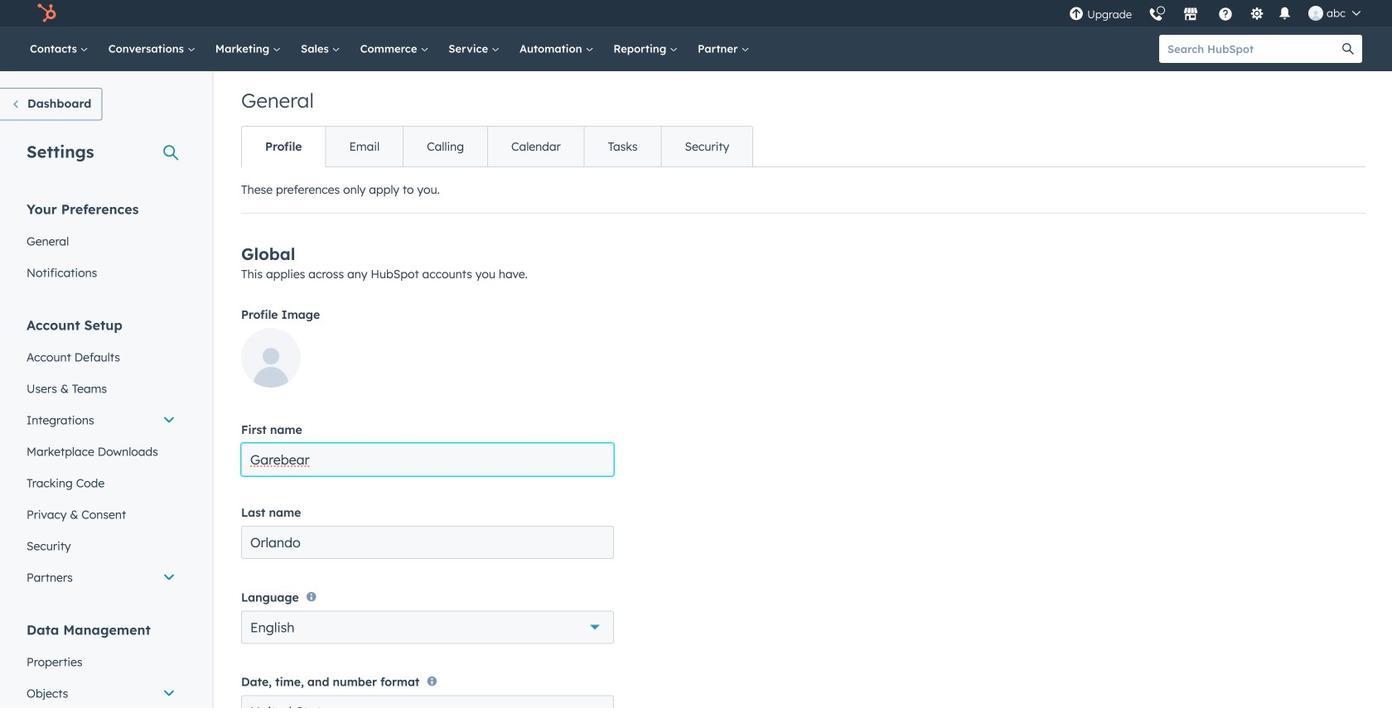 Task type: locate. For each thing, give the bounding box(es) containing it.
menu
[[1061, 0, 1373, 27]]

navigation
[[241, 126, 754, 167]]

None text field
[[241, 526, 614, 559]]

None text field
[[241, 443, 614, 477]]

account setup element
[[17, 316, 186, 594]]



Task type: vqa. For each thing, say whether or not it's contained in the screenshot.
'visitor'
no



Task type: describe. For each thing, give the bounding box(es) containing it.
Search HubSpot search field
[[1160, 35, 1334, 63]]

gary orlando image
[[1309, 6, 1324, 21]]

your preferences element
[[17, 200, 186, 289]]

marketplaces image
[[1184, 7, 1199, 22]]

data management element
[[17, 621, 186, 709]]



